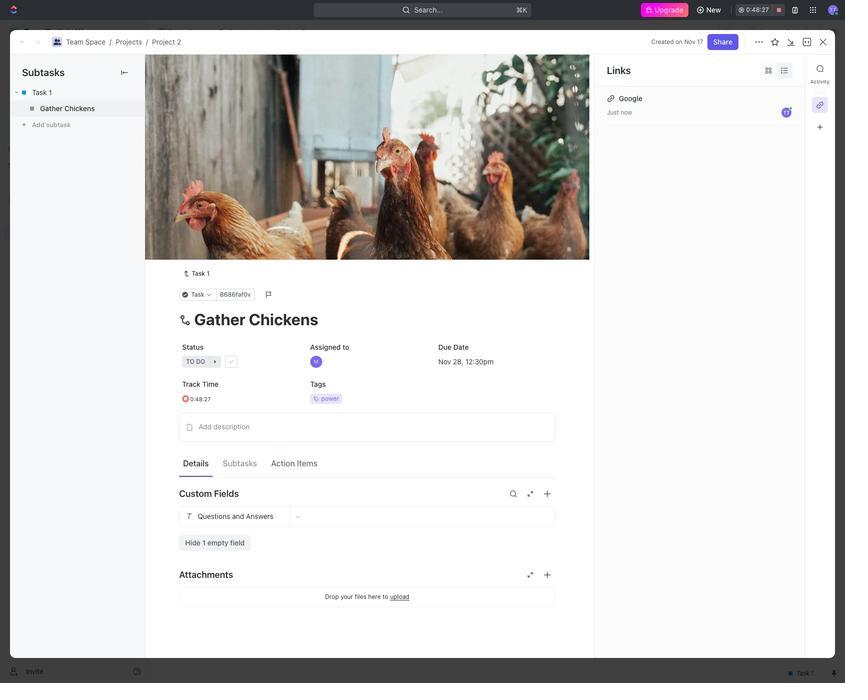 Task type: vqa. For each thing, say whether or not it's contained in the screenshot.
the bottommost Share
yes



Task type: describe. For each thing, give the bounding box(es) containing it.
1 vertical spatial nov
[[438, 357, 451, 365]]

tt button
[[825, 2, 841, 18]]

28
[[453, 357, 462, 365]]

automations button
[[754, 25, 806, 40]]

on
[[676, 38, 683, 46]]

change
[[503, 243, 529, 252]]

Edit task name text field
[[179, 310, 556, 329]]

12:30
[[466, 357, 484, 365]]

1 horizontal spatial add task button
[[257, 139, 299, 151]]

chickens
[[64, 104, 95, 113]]

m button
[[307, 353, 427, 371]]

nov 28 , 12:30 pm
[[438, 357, 494, 365]]

custom
[[179, 488, 212, 499]]

0 horizontal spatial add task
[[202, 209, 231, 217]]

add down "task 2"
[[202, 209, 215, 217]]

search...
[[414, 6, 443, 14]]

upload button
[[390, 593, 410, 601]]

cover
[[531, 243, 549, 252]]

in progress
[[186, 141, 226, 149]]

0:48:27
[[190, 395, 211, 402]]

0 horizontal spatial add task button
[[197, 207, 235, 219]]

share for share button right of 17
[[714, 38, 733, 46]]

hide for hide
[[519, 117, 533, 125]]

user group image for the right team space "link"
[[159, 30, 165, 35]]

time
[[202, 380, 219, 388]]

list link
[[223, 90, 237, 104]]

1 horizontal spatial project 2 link
[[264, 26, 308, 38]]

add subtask button
[[10, 117, 145, 133]]

do inside dropdown button
[[196, 358, 205, 365]]

team space
[[168, 28, 208, 36]]

assignees button
[[405, 115, 451, 127]]

subtasks inside button
[[223, 459, 257, 468]]

gantt
[[340, 92, 358, 101]]

hide button
[[515, 115, 537, 127]]

assigned to
[[310, 343, 349, 351]]

team for team space
[[168, 28, 186, 36]]

0 horizontal spatial project 2 link
[[152, 38, 181, 46]]

1 button for 1
[[224, 173, 238, 183]]

dashboards link
[[4, 100, 145, 116]]

0:48:27 button
[[179, 390, 299, 408]]

list
[[225, 92, 237, 101]]

0 vertical spatial task 1
[[32, 88, 52, 97]]

action items button
[[267, 454, 322, 472]]

add inside button
[[199, 423, 212, 431]]

upgrade link
[[641, 3, 689, 17]]

17
[[697, 38, 704, 46]]

action
[[271, 459, 295, 468]]

1 horizontal spatial team space link
[[156, 26, 210, 38]]

docs link
[[4, 83, 145, 99]]

–
[[296, 512, 300, 520]]

task 2
[[202, 191, 223, 200]]

description
[[213, 423, 250, 431]]

status
[[182, 343, 204, 351]]

track time
[[182, 380, 219, 388]]

details button
[[179, 454, 213, 472]]

0 vertical spatial subtasks
[[22, 67, 65, 78]]

dashboards
[[24, 103, 63, 112]]

details
[[183, 459, 209, 468]]

share button right 17
[[708, 34, 739, 50]]

new
[[707, 6, 721, 14]]

1 horizontal spatial projects link
[[216, 26, 258, 38]]

answers
[[246, 512, 274, 520]]

1 vertical spatial task 1
[[202, 174, 222, 182]]

0 vertical spatial add task
[[773, 64, 803, 73]]

team space / projects / project 2
[[66, 38, 181, 46]]

0:48:28 button
[[736, 4, 785, 16]]

inbox
[[24, 69, 42, 78]]

task button
[[179, 289, 217, 301]]

team for team space / projects / project 2
[[66, 38, 83, 46]]

2 vertical spatial project
[[174, 60, 219, 76]]

links
[[607, 64, 631, 76]]

custom fields
[[179, 488, 239, 499]]

– button
[[290, 506, 555, 526]]

subtask
[[46, 121, 71, 129]]

share button down new
[[719, 24, 750, 40]]

1 horizontal spatial add task
[[269, 141, 295, 149]]

upload
[[390, 593, 410, 601]]

empty
[[207, 538, 228, 547]]

questions and answers
[[198, 512, 274, 520]]

files
[[355, 593, 367, 600]]

custom fields button
[[179, 482, 556, 506]]

add description
[[199, 423, 250, 431]]

1 inside custom fields element
[[202, 538, 206, 547]]

add description button
[[183, 419, 552, 435]]

add down automations button
[[773, 64, 786, 73]]

8686faf0v button
[[216, 289, 255, 301]]

add inside button
[[32, 121, 44, 129]]

inbox link
[[4, 66, 145, 82]]

action items
[[271, 459, 318, 468]]

user group image for tree in the sidebar navigation
[[10, 196, 18, 202]]

drop your files here to upload
[[325, 593, 410, 601]]

add subtask
[[32, 121, 71, 129]]

home link
[[4, 49, 145, 65]]

table link
[[302, 90, 321, 104]]

spaces
[[8, 162, 29, 170]]

items
[[297, 459, 318, 468]]

fields
[[214, 488, 239, 499]]

m
[[314, 358, 319, 364]]

and
[[232, 512, 244, 520]]

0 horizontal spatial projects link
[[116, 38, 142, 46]]

hide 1 empty field
[[185, 538, 245, 547]]

google
[[619, 94, 643, 103]]

0 vertical spatial nov
[[685, 38, 696, 46]]

task inside task dropdown button
[[191, 291, 204, 298]]



Task type: locate. For each thing, give the bounding box(es) containing it.
1 horizontal spatial hide
[[519, 117, 533, 125]]

task 1
[[32, 88, 52, 97], [202, 174, 222, 182], [192, 270, 210, 277]]

gantt link
[[338, 90, 358, 104]]

0 horizontal spatial projects
[[116, 38, 142, 46]]

0 vertical spatial space
[[187, 28, 208, 36]]

projects link
[[216, 26, 258, 38], [116, 38, 142, 46]]

0 vertical spatial task 1 link
[[10, 85, 145, 101]]

due
[[438, 343, 452, 351]]

favorites button
[[4, 143, 38, 155]]

add down dashboards
[[32, 121, 44, 129]]

assignees
[[417, 117, 447, 125]]

tree
[[4, 174, 145, 309]]

0 horizontal spatial tt
[[784, 110, 790, 116]]

user group image
[[159, 30, 165, 35], [10, 196, 18, 202]]

nov left 28
[[438, 357, 451, 365]]

task 1 up dashboards
[[32, 88, 52, 97]]

gather
[[40, 104, 63, 113]]

created on nov 17
[[652, 38, 704, 46]]

custom fields element
[[179, 506, 556, 551]]

tags
[[310, 380, 326, 388]]

1 vertical spatial subtasks
[[223, 459, 257, 468]]

0 horizontal spatial subtasks
[[22, 67, 65, 78]]

1 horizontal spatial tt
[[830, 7, 837, 13]]

user group image left team space
[[159, 30, 165, 35]]

1 horizontal spatial subtasks
[[223, 459, 257, 468]]

tt inside task sidebar content section
[[784, 110, 790, 116]]

tree inside sidebar navigation
[[4, 174, 145, 309]]

project
[[276, 28, 300, 36], [152, 38, 175, 46], [174, 60, 219, 76]]

1 vertical spatial task 1 link
[[179, 268, 214, 280]]

nov left 17
[[685, 38, 696, 46]]

now
[[621, 109, 632, 116]]

invite
[[26, 667, 43, 675]]

user group image inside team space "link"
[[159, 30, 165, 35]]

subtasks button
[[219, 454, 261, 472]]

change cover button
[[497, 239, 555, 256]]

0 horizontal spatial project 2
[[174, 60, 233, 76]]

attachments button
[[179, 563, 556, 587]]

1 vertical spatial tt
[[784, 110, 790, 116]]

gather chickens link
[[10, 101, 145, 117]]

table
[[304, 92, 321, 101]]

2 vertical spatial task 1
[[192, 270, 210, 277]]

1 vertical spatial to do
[[186, 358, 205, 365]]

share down new button
[[725, 28, 744, 36]]

1 vertical spatial add task
[[269, 141, 295, 149]]

add task down automations button
[[773, 64, 803, 73]]

1 vertical spatial do
[[196, 358, 205, 365]]

add task
[[773, 64, 803, 73], [269, 141, 295, 149], [202, 209, 231, 217]]

0 vertical spatial tt
[[830, 7, 837, 13]]

add left description
[[199, 423, 212, 431]]

0 vertical spatial 1 button
[[224, 173, 238, 183]]

gather chickens
[[40, 104, 95, 113]]

to do down status
[[186, 358, 205, 365]]

pm
[[484, 357, 494, 365]]

1 horizontal spatial user group image
[[159, 30, 165, 35]]

0 vertical spatial project 2
[[276, 28, 306, 36]]

1 button down progress
[[224, 173, 238, 183]]

1 vertical spatial add task button
[[257, 139, 299, 151]]

0 horizontal spatial hide
[[185, 538, 201, 547]]

task 1 up task dropdown button
[[192, 270, 210, 277]]

0 vertical spatial add task button
[[767, 61, 809, 77]]

0 vertical spatial user group image
[[159, 30, 165, 35]]

to
[[186, 237, 194, 244], [343, 343, 349, 351], [186, 358, 195, 365], [383, 593, 388, 600]]

user group image inside tree
[[10, 196, 18, 202]]

1 button for 2
[[225, 191, 239, 201]]

share button
[[719, 24, 750, 40], [708, 34, 739, 50]]

project 2
[[276, 28, 306, 36], [174, 60, 233, 76]]

board
[[187, 92, 206, 101]]

1 horizontal spatial projects
[[229, 28, 255, 36]]

sidebar navigation
[[0, 20, 150, 683]]

hide inside 'button'
[[519, 117, 533, 125]]

2 vertical spatial add task
[[202, 209, 231, 217]]

due date
[[438, 343, 469, 351]]

just now
[[607, 109, 632, 116]]

1 button right "task 2"
[[225, 191, 239, 201]]

0 horizontal spatial user group image
[[10, 196, 18, 202]]

to inside dropdown button
[[186, 358, 195, 365]]

0 vertical spatial do
[[196, 237, 205, 244]]

space for team space / projects / project 2
[[85, 38, 106, 46]]

2 horizontal spatial add task button
[[767, 61, 809, 77]]

0 vertical spatial to do
[[186, 237, 205, 244]]

do down "task 2"
[[196, 237, 205, 244]]

1 vertical spatial team
[[66, 38, 83, 46]]

0 horizontal spatial team
[[66, 38, 83, 46]]

your
[[341, 593, 353, 600]]

add down calendar 'link'
[[269, 141, 280, 149]]

user group image
[[53, 39, 61, 45]]

1 vertical spatial project 2
[[174, 60, 233, 76]]

add task button down automations button
[[767, 61, 809, 77]]

power button
[[307, 390, 427, 408]]

in
[[186, 141, 192, 149]]

to do inside dropdown button
[[186, 358, 205, 365]]

power
[[321, 395, 339, 402]]

0:48:28
[[746, 6, 770, 14]]

0 horizontal spatial task 1 link
[[10, 85, 145, 101]]

task 1 up "task 2"
[[202, 174, 222, 182]]

0 horizontal spatial team space link
[[66, 38, 106, 46]]

nov
[[685, 38, 696, 46], [438, 357, 451, 365]]

1 vertical spatial projects
[[116, 38, 142, 46]]

hide for hide 1 empty field
[[185, 538, 201, 547]]

tt inside 'dropdown button'
[[830, 7, 837, 13]]

subtasks down home
[[22, 67, 65, 78]]

1 vertical spatial user group image
[[10, 196, 18, 202]]

1 vertical spatial space
[[85, 38, 106, 46]]

docs
[[24, 86, 41, 95]]

questions
[[198, 512, 230, 520]]

hide inside custom fields element
[[185, 538, 201, 547]]

do down status
[[196, 358, 205, 365]]

change cover button
[[497, 239, 555, 256]]

user group image down 'spaces'
[[10, 196, 18, 202]]

add task down "task 2"
[[202, 209, 231, 217]]

task 1 link up "chickens"
[[10, 85, 145, 101]]

reposition button
[[450, 239, 497, 256]]

add task down calendar
[[269, 141, 295, 149]]

share
[[725, 28, 744, 36], [714, 38, 733, 46]]

activity
[[811, 79, 830, 85]]

0 vertical spatial share
[[725, 28, 744, 36]]

calendar link
[[253, 90, 285, 104]]

0 horizontal spatial space
[[85, 38, 106, 46]]

1 horizontal spatial project 2
[[276, 28, 306, 36]]

board link
[[185, 90, 206, 104]]

0 vertical spatial projects
[[229, 28, 255, 36]]

to do
[[186, 237, 205, 244], [186, 358, 205, 365]]

/
[[212, 28, 214, 36], [260, 28, 262, 36], [110, 38, 112, 46], [146, 38, 148, 46]]

1 horizontal spatial task 1 link
[[179, 268, 214, 280]]

0 vertical spatial project
[[276, 28, 300, 36]]

to do down "task 2"
[[186, 237, 205, 244]]

0 vertical spatial hide
[[519, 117, 533, 125]]

projects
[[229, 28, 255, 36], [116, 38, 142, 46]]

add task button down calendar 'link'
[[257, 139, 299, 151]]

2
[[302, 28, 306, 36], [177, 38, 181, 46], [222, 60, 230, 76], [238, 141, 241, 149], [219, 191, 223, 200], [216, 237, 220, 244]]

1 horizontal spatial space
[[187, 28, 208, 36]]

1 vertical spatial hide
[[185, 538, 201, 547]]

task 1 link up task dropdown button
[[179, 268, 214, 280]]

space for team space
[[187, 28, 208, 36]]

drop
[[325, 593, 339, 600]]

project 2 inside project 2 link
[[276, 28, 306, 36]]

reposition
[[456, 243, 491, 252]]

new button
[[693, 2, 727, 18]]

0 horizontal spatial nov
[[438, 357, 451, 365]]

created
[[652, 38, 674, 46]]

task sidebar navigation tab list
[[809, 61, 831, 135]]

task
[[788, 64, 803, 73], [32, 88, 47, 97], [282, 141, 295, 149], [202, 174, 217, 182], [202, 191, 217, 200], [216, 209, 231, 217], [192, 270, 205, 277], [191, 291, 204, 298]]

tags power
[[310, 380, 339, 402]]

here
[[368, 593, 381, 600]]

track
[[182, 380, 201, 388]]

0 vertical spatial team
[[168, 28, 186, 36]]

add
[[773, 64, 786, 73], [32, 121, 44, 129], [269, 141, 280, 149], [202, 209, 215, 217], [199, 423, 212, 431]]

just
[[607, 109, 619, 116]]

change cover
[[503, 243, 549, 252]]

to do button
[[179, 353, 299, 371]]

Search tasks... text field
[[721, 114, 821, 129]]

calendar
[[255, 92, 285, 101]]

1 horizontal spatial team
[[168, 28, 186, 36]]

1 vertical spatial project
[[152, 38, 175, 46]]

2 horizontal spatial add task
[[773, 64, 803, 73]]

progress
[[194, 141, 226, 149]]

to inside drop your files here to upload
[[383, 593, 388, 600]]

automations
[[759, 28, 801, 36]]

team space link
[[156, 26, 210, 38], [66, 38, 106, 46]]

,
[[462, 357, 464, 365]]

share right 17
[[714, 38, 733, 46]]

share for share button underneath new
[[725, 28, 744, 36]]

1
[[49, 88, 52, 97], [219, 174, 222, 182], [234, 174, 236, 182], [235, 192, 237, 199], [207, 270, 210, 277], [202, 538, 206, 547]]

2 vertical spatial add task button
[[197, 207, 235, 219]]

add task button down "task 2"
[[197, 207, 235, 219]]

assigned
[[310, 343, 341, 351]]

1 horizontal spatial nov
[[685, 38, 696, 46]]

1 vertical spatial 1 button
[[225, 191, 239, 201]]

8686faf0v
[[220, 291, 251, 298]]

task sidebar content section
[[593, 55, 805, 658]]

subtasks up fields
[[223, 459, 257, 468]]

subtasks
[[22, 67, 65, 78], [223, 459, 257, 468]]

1 vertical spatial share
[[714, 38, 733, 46]]



